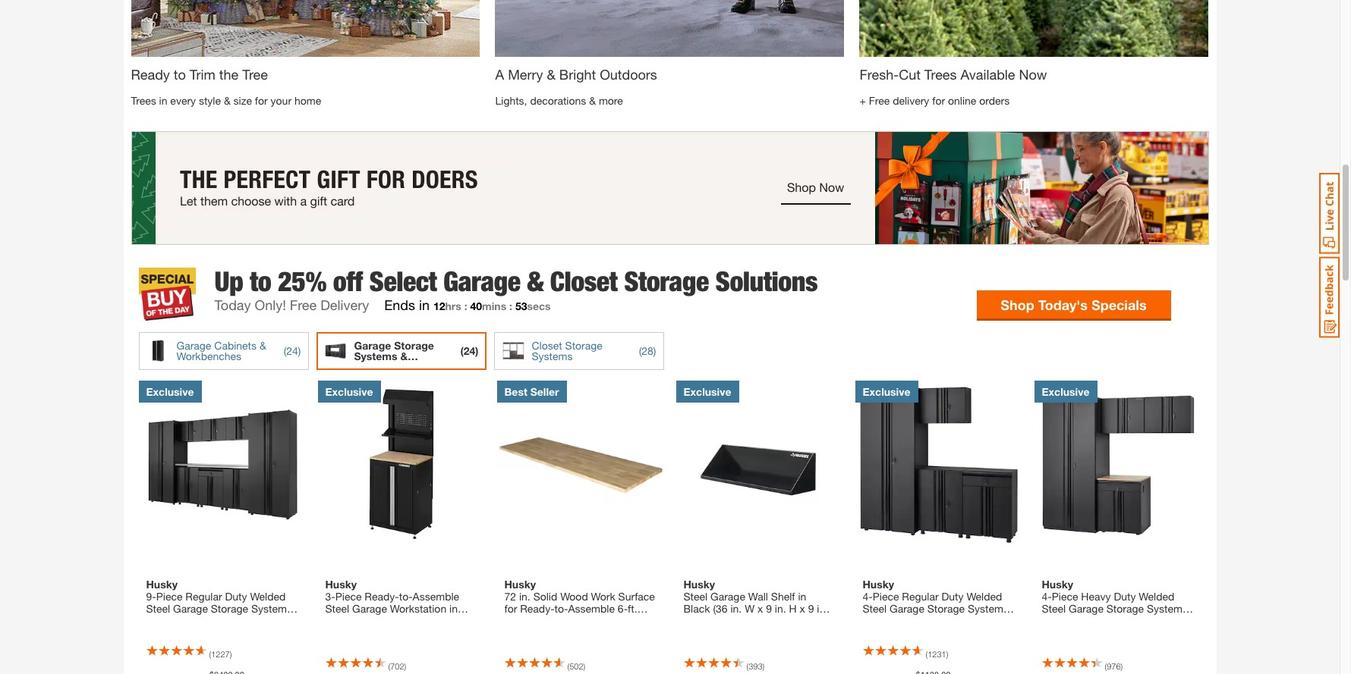Task type: vqa. For each thing, say whether or not it's contained in the screenshot.
more
yes



Task type: locate. For each thing, give the bounding box(es) containing it.
3-piece ready-to-assemble steel garage workstation in black (26.6 in. w x 69.5 in. h x 19.5 in. d) image
[[318, 381, 485, 548]]

h
[[789, 603, 797, 616]]

24 down 40
[[464, 345, 475, 358]]

1227
[[211, 650, 230, 660]]

24 down today only! free delivery
[[286, 345, 298, 358]]

garage inside husky steel garage wall shelf in black (36 in. w x 9 in. h x 9 in. d)
[[711, 591, 745, 604]]

( 1231 )
[[926, 650, 948, 660]]

1 ( 24 ) from the left
[[284, 345, 301, 358]]

1  image from the left
[[131, 0, 480, 57]]

storage left system
[[927, 603, 965, 616]]

wall
[[748, 591, 768, 604]]

steel inside the husky 4-piece regular duty welded steel garage storage system in black
[[863, 603, 887, 616]]

to
[[174, 66, 186, 83], [250, 266, 271, 298]]

 image for tree
[[131, 0, 480, 57]]

502
[[569, 662, 583, 672]]

free delivery
[[290, 297, 369, 314]]

in. left w
[[731, 603, 742, 616]]

9 right w
[[766, 603, 772, 616]]

closet up secs
[[550, 266, 617, 298]]

storage up accessories
[[394, 339, 434, 352]]

assemble
[[568, 603, 615, 616]]

black
[[684, 603, 710, 616], [874, 615, 901, 628]]

0 vertical spatial trees
[[924, 66, 957, 83]]

workbenches
[[176, 350, 241, 363]]

husky
[[146, 579, 178, 592], [325, 579, 357, 592], [504, 579, 536, 592], [684, 579, 715, 592], [863, 579, 894, 592], [1042, 579, 1073, 592]]

2 husky link from the left
[[325, 579, 477, 616]]

steel left regular
[[863, 603, 887, 616]]

1 horizontal spatial 24
[[464, 345, 475, 358]]

1 24 from the left
[[286, 345, 298, 358]]

in inside husky steel garage wall shelf in black (36 in. w x 9 in. h x 9 in. d)
[[798, 591, 806, 604]]

every
[[170, 94, 196, 107]]

steel garage wall shelf in black (36 in. w x 9 in. h x 9 in. d) image
[[676, 381, 843, 548]]

0 horizontal spatial in
[[159, 94, 167, 107]]

1 vertical spatial in
[[798, 591, 806, 604]]

mins
[[482, 300, 506, 313]]

& inside garage storage systems & accessories
[[400, 350, 408, 363]]

closet inside closet storage systems
[[532, 339, 562, 352]]

2 vertical spatial in
[[863, 615, 871, 628]]

: left 53
[[509, 300, 512, 313]]

decorations
[[530, 94, 586, 107]]

for right size
[[255, 94, 268, 107]]

1 horizontal spatial 9
[[808, 603, 814, 616]]

in left every
[[159, 94, 167, 107]]

2 24 from the left
[[464, 345, 475, 358]]

fresh-cut trees available now
[[860, 66, 1047, 83]]

& down ends in
[[400, 350, 408, 363]]

1 horizontal spatial for
[[504, 603, 517, 616]]

in
[[159, 94, 167, 107], [798, 591, 806, 604], [863, 615, 871, 628]]

& right cabinets
[[260, 339, 266, 352]]

2 exclusive from the left
[[325, 386, 373, 399]]

systems inside garage storage systems & accessories
[[354, 350, 397, 363]]

in. right h
[[817, 603, 828, 616]]

x right h
[[800, 603, 805, 616]]

select
[[369, 266, 437, 298]]

steel up d)
[[684, 591, 708, 604]]

husky 4-piece regular duty welded steel garage storage system in black
[[863, 579, 1003, 628]]

2  image from the left
[[495, 0, 844, 57]]

trees down ready
[[131, 94, 156, 107]]

1 systems from the left
[[354, 350, 397, 363]]

: left 40
[[464, 300, 467, 313]]

0 horizontal spatial systems
[[354, 350, 397, 363]]

1 horizontal spatial  image
[[495, 0, 844, 57]]

accessories
[[354, 360, 416, 373]]

shop today's specials link
[[977, 291, 1171, 319]]

for left ready-
[[504, 603, 517, 616]]

0 horizontal spatial :
[[464, 300, 467, 313]]

in down 4- on the bottom right
[[863, 615, 871, 628]]

( 24 ) down 40
[[460, 345, 479, 358]]

height
[[556, 615, 586, 628]]

2 horizontal spatial husky link
[[1042, 579, 1194, 616]]

garage up 40
[[443, 266, 520, 298]]

work
[[591, 591, 615, 604]]

( 976 )
[[1105, 662, 1123, 672]]

2 9 from the left
[[808, 603, 814, 616]]

regular
[[902, 591, 939, 604]]

& left more
[[589, 94, 596, 107]]

garage inside garage cabinets & workbenches
[[176, 339, 211, 352]]

3  image from the left
[[860, 0, 1209, 57]]

to right up
[[250, 266, 271, 298]]

in right h
[[798, 591, 806, 604]]

1 horizontal spatial black
[[874, 615, 901, 628]]

( 28 )
[[639, 345, 656, 358]]

 image up now
[[860, 0, 1209, 57]]

outdoors
[[600, 66, 657, 83]]

24 for garage cabinets & workbenches
[[286, 345, 298, 358]]

solid
[[533, 591, 557, 604]]

702
[[390, 662, 404, 672]]

storage inside garage storage systems & accessories
[[394, 339, 434, 352]]

garage right 4- on the bottom right
[[890, 603, 924, 616]]

1 vertical spatial closet
[[532, 339, 562, 352]]

garage left wall
[[711, 591, 745, 604]]

storage left ( 28 ) on the bottom left of the page
[[565, 339, 603, 352]]

garage
[[443, 266, 520, 298], [176, 339, 211, 352], [354, 339, 391, 352], [711, 591, 745, 604], [890, 603, 924, 616]]

wood
[[560, 591, 588, 604]]

2 ( 24 ) from the left
[[460, 345, 479, 358]]

piece
[[873, 591, 899, 604]]

0 vertical spatial to
[[174, 66, 186, 83]]

24 for garage storage systems & accessories
[[464, 345, 475, 358]]

husky steel garage wall shelf in black (36 in. w x 9 in. h x 9 in. d)
[[684, 579, 828, 628]]

1 horizontal spatial in
[[798, 591, 806, 604]]

garage cabinets & workbenches
[[176, 339, 266, 363]]

today only!
[[214, 297, 286, 314]]

5 exclusive from the left
[[1042, 386, 1090, 399]]

1 vertical spatial to
[[250, 266, 271, 298]]

husky link up the 976
[[1042, 579, 1194, 616]]

up to 25% off select garage & closet storage solutions
[[214, 266, 818, 298]]

storage
[[624, 266, 709, 298], [394, 339, 434, 352], [565, 339, 603, 352], [927, 603, 965, 616]]

1 horizontal spatial :
[[509, 300, 512, 313]]

garage up accessories
[[354, 339, 391, 352]]

0 horizontal spatial to
[[174, 66, 186, 83]]

hrs
[[445, 300, 461, 313]]

0 horizontal spatial ( 24 )
[[284, 345, 301, 358]]

bright
[[559, 66, 596, 83]]

the
[[219, 66, 239, 83]]

closet
[[550, 266, 617, 298], [532, 339, 562, 352]]

( 502 )
[[567, 662, 585, 672]]

1 horizontal spatial husky link
[[325, 579, 477, 616]]

3 exclusive from the left
[[684, 386, 731, 399]]

now
[[1019, 66, 1047, 83]]

online
[[948, 94, 976, 107]]

to left trim
[[174, 66, 186, 83]]

 image for outdoors
[[495, 0, 844, 57]]

72
[[504, 591, 516, 604]]

closet down secs
[[532, 339, 562, 352]]

for left 'online'
[[932, 94, 945, 107]]

steel inside husky steel garage wall shelf in black (36 in. w x 9 in. h x 9 in. d)
[[684, 591, 708, 604]]

28
[[642, 345, 653, 358]]

1 horizontal spatial to
[[250, 266, 271, 298]]

systems for garage
[[354, 350, 397, 363]]

5 husky from the left
[[863, 579, 894, 592]]

0 horizontal spatial steel
[[684, 591, 708, 604]]

3 husky from the left
[[504, 579, 536, 592]]

(
[[284, 345, 286, 358], [460, 345, 464, 358], [639, 345, 642, 358], [209, 650, 211, 660], [926, 650, 928, 660], [388, 662, 390, 672], [567, 662, 569, 672], [747, 662, 749, 672], [1105, 662, 1107, 672]]

storage up 28
[[624, 266, 709, 298]]

0 horizontal spatial 9
[[766, 603, 772, 616]]

1 horizontal spatial systems
[[532, 350, 573, 363]]

exclusive
[[146, 386, 194, 399], [325, 386, 373, 399], [684, 386, 731, 399], [863, 386, 911, 399], [1042, 386, 1090, 399]]

1 vertical spatial trees
[[131, 94, 156, 107]]

garage left cabinets
[[176, 339, 211, 352]]

 image up outdoors
[[495, 0, 844, 57]]

storage inside the husky 4-piece regular duty welded steel garage storage system in black
[[927, 603, 965, 616]]

& inside garage cabinets & workbenches
[[260, 339, 266, 352]]

2 systems from the left
[[532, 350, 573, 363]]

husky link up 1227
[[146, 579, 298, 616]]

2 horizontal spatial in
[[863, 615, 871, 628]]

 image up tree
[[131, 0, 480, 57]]

0 horizontal spatial  image
[[131, 0, 480, 57]]

x right w
[[758, 603, 763, 616]]

surface
[[618, 591, 655, 604]]

available
[[961, 66, 1015, 83]]

0 horizontal spatial black
[[684, 603, 710, 616]]

husky inside husky 72 in. solid wood work surface for ready-to-assemble 6-ft. adjustable height workbench
[[504, 579, 536, 592]]

1 horizontal spatial steel
[[863, 603, 887, 616]]

husky inside husky steel garage wall shelf in black (36 in. w x 9 in. h x 9 in. d)
[[684, 579, 715, 592]]

d)
[[684, 615, 694, 628]]

& right merry
[[547, 66, 556, 83]]

+
[[860, 94, 866, 107]]

1 horizontal spatial ( 24 )
[[460, 345, 479, 358]]

a merry & bright outdoors
[[495, 66, 657, 83]]

9 right h
[[808, 603, 814, 616]]

in.
[[519, 591, 530, 604], [731, 603, 742, 616], [775, 603, 786, 616], [817, 603, 828, 616]]

workbench
[[589, 615, 641, 628]]

tree
[[242, 66, 268, 83]]

0 horizontal spatial trees
[[131, 94, 156, 107]]

garage inside the husky 4-piece regular duty welded steel garage storage system in black
[[890, 603, 924, 616]]

garage inside garage storage systems & accessories
[[354, 339, 391, 352]]

husky link up ( 702 )
[[325, 579, 477, 616]]

2 horizontal spatial  image
[[860, 0, 1209, 57]]

4 husky from the left
[[684, 579, 715, 592]]

black down piece
[[874, 615, 901, 628]]

1 horizontal spatial trees
[[924, 66, 957, 83]]

4-piece regular duty welded steel garage storage system in black image
[[855, 381, 1022, 548]]

0 vertical spatial in
[[159, 94, 167, 107]]

1 husky link from the left
[[146, 579, 298, 616]]

in. right 72
[[519, 591, 530, 604]]

&
[[547, 66, 556, 83], [224, 94, 231, 107], [589, 94, 596, 107], [527, 266, 543, 298], [260, 339, 266, 352], [400, 350, 408, 363]]

(36
[[713, 603, 728, 616]]

1 horizontal spatial x
[[800, 603, 805, 616]]

3 husky link from the left
[[1042, 579, 1194, 616]]

1 husky from the left
[[146, 579, 178, 592]]

best
[[504, 386, 527, 399]]

style
[[199, 94, 221, 107]]

25%
[[278, 266, 326, 298]]

up
[[214, 266, 243, 298]]

( 24 )
[[284, 345, 301, 358], [460, 345, 479, 358]]

0 horizontal spatial husky link
[[146, 579, 298, 616]]

2 husky from the left
[[325, 579, 357, 592]]

trees up + free delivery for online orders
[[924, 66, 957, 83]]

systems up seller
[[532, 350, 573, 363]]

9-piece regular duty welded steel garage storage system in black (133 in. w x 75 in. h x 19.6 in. d) image
[[139, 381, 306, 548]]

systems down ends in
[[354, 350, 397, 363]]

:
[[464, 300, 467, 313], [509, 300, 512, 313]]

)
[[298, 345, 301, 358], [475, 345, 479, 358], [653, 345, 656, 358], [230, 650, 232, 660], [946, 650, 948, 660], [404, 662, 406, 672], [583, 662, 585, 672], [763, 662, 765, 672], [1121, 662, 1123, 672]]

systems inside closet storage systems
[[532, 350, 573, 363]]

0 horizontal spatial 24
[[286, 345, 298, 358]]

black inside the husky 4-piece regular duty welded steel garage storage system in black
[[874, 615, 901, 628]]

 image
[[131, 0, 480, 57], [495, 0, 844, 57], [860, 0, 1209, 57]]

for
[[255, 94, 268, 107], [932, 94, 945, 107], [504, 603, 517, 616]]

ends in
[[384, 297, 430, 314]]

( 24 ) down today only! free delivery
[[284, 345, 301, 358]]

black left (36
[[684, 603, 710, 616]]

free
[[869, 94, 890, 107]]

1 exclusive from the left
[[146, 386, 194, 399]]

0 horizontal spatial x
[[758, 603, 763, 616]]



Task type: describe. For each thing, give the bounding box(es) containing it.
exclusive for ( 702 )
[[325, 386, 373, 399]]

duty
[[942, 591, 964, 604]]

exclusive for ( 393 )
[[684, 386, 731, 399]]

secs
[[527, 300, 551, 313]]

closet storage systems
[[532, 339, 603, 363]]

today only! free delivery
[[214, 297, 369, 314]]

( 393 )
[[747, 662, 765, 672]]

system
[[968, 603, 1003, 616]]

husky link for ( 702 )
[[325, 579, 477, 616]]

trees in every style & size for your home
[[131, 94, 321, 107]]

2 x from the left
[[800, 603, 805, 616]]

976
[[1107, 662, 1121, 672]]

shelf
[[771, 591, 795, 604]]

husky 72 in. solid wood work surface for ready-to-assemble 6-ft. adjustable height workbench
[[504, 579, 655, 628]]

to for 25%
[[250, 266, 271, 298]]

black inside husky steel garage wall shelf in black (36 in. w x 9 in. h x 9 in. d)
[[684, 603, 710, 616]]

1 : from the left
[[464, 300, 467, 313]]

seller
[[530, 386, 559, 399]]

ends in 12 hrs : 40 mins : 53 secs
[[384, 297, 551, 314]]

husky link for ( 976 )
[[1042, 579, 1194, 616]]

the perfect gift for doers - let them choose with a gift card. shop now image
[[131, 132, 1209, 245]]

a
[[495, 66, 504, 83]]

more
[[599, 94, 623, 107]]

( 24 ) for garage storage systems & accessories
[[460, 345, 479, 358]]

best seller
[[504, 386, 559, 399]]

shop today's specials
[[1001, 297, 1147, 313]]

exclusive for ( 976 )
[[1042, 386, 1090, 399]]

feedback link image
[[1319, 257, 1340, 339]]

40
[[470, 300, 482, 313]]

2 horizontal spatial for
[[932, 94, 945, 107]]

trim
[[190, 66, 215, 83]]

orders
[[979, 94, 1010, 107]]

garage storage systems & accessories
[[354, 339, 434, 373]]

cut
[[899, 66, 921, 83]]

6-
[[618, 603, 628, 616]]

welded
[[967, 591, 1002, 604]]

4-
[[863, 591, 873, 604]]

( 1227 )
[[209, 650, 232, 660]]

your
[[271, 94, 292, 107]]

12
[[433, 300, 445, 313]]

adjustable
[[504, 615, 553, 628]]

special buy logo image
[[139, 268, 195, 321]]

to-
[[555, 603, 568, 616]]

storage inside closet storage systems
[[565, 339, 603, 352]]

systems for closet
[[532, 350, 573, 363]]

393
[[749, 662, 763, 672]]

4-piece heavy duty welded steel garage storage system in black (92 in. w x 81 in. h x 24 in. d) image
[[1034, 381, 1201, 548]]

ready
[[131, 66, 170, 83]]

to for trim
[[174, 66, 186, 83]]

 image for now
[[860, 0, 1209, 57]]

home
[[294, 94, 321, 107]]

size
[[233, 94, 252, 107]]

in. left h
[[775, 603, 786, 616]]

( 24 ) for garage cabinets & workbenches
[[284, 345, 301, 358]]

merry
[[508, 66, 543, 83]]

1231
[[928, 650, 946, 660]]

fresh-
[[860, 66, 899, 83]]

ft.
[[628, 603, 637, 616]]

ready to trim the tree
[[131, 66, 268, 83]]

in inside the husky 4-piece regular duty welded steel garage storage system in black
[[863, 615, 871, 628]]

husky inside the husky 4-piece regular duty welded steel garage storage system in black
[[863, 579, 894, 592]]

solutions
[[716, 266, 818, 298]]

for inside husky 72 in. solid wood work surface for ready-to-assemble 6-ft. adjustable height workbench
[[504, 603, 517, 616]]

53
[[515, 300, 527, 313]]

+ free delivery for online orders
[[860, 94, 1010, 107]]

4 exclusive from the left
[[863, 386, 911, 399]]

in. inside husky 72 in. solid wood work surface for ready-to-assemble 6-ft. adjustable height workbench
[[519, 591, 530, 604]]

lights, decorations & more
[[495, 94, 623, 107]]

delivery
[[893, 94, 929, 107]]

ready-
[[520, 603, 555, 616]]

1 x from the left
[[758, 603, 763, 616]]

w
[[745, 603, 755, 616]]

live chat image
[[1319, 173, 1340, 254]]

& up secs
[[527, 266, 543, 298]]

& left size
[[224, 94, 231, 107]]

1 9 from the left
[[766, 603, 772, 616]]

6 husky from the left
[[1042, 579, 1073, 592]]

off
[[333, 266, 363, 298]]

lights,
[[495, 94, 527, 107]]

2 : from the left
[[509, 300, 512, 313]]

0 horizontal spatial for
[[255, 94, 268, 107]]

0 vertical spatial closet
[[550, 266, 617, 298]]

cabinets
[[214, 339, 257, 352]]

72 in. solid wood work surface for ready-to-assemble 6-ft. adjustable height workbench image
[[497, 381, 664, 548]]

( 702 )
[[388, 662, 406, 672]]



